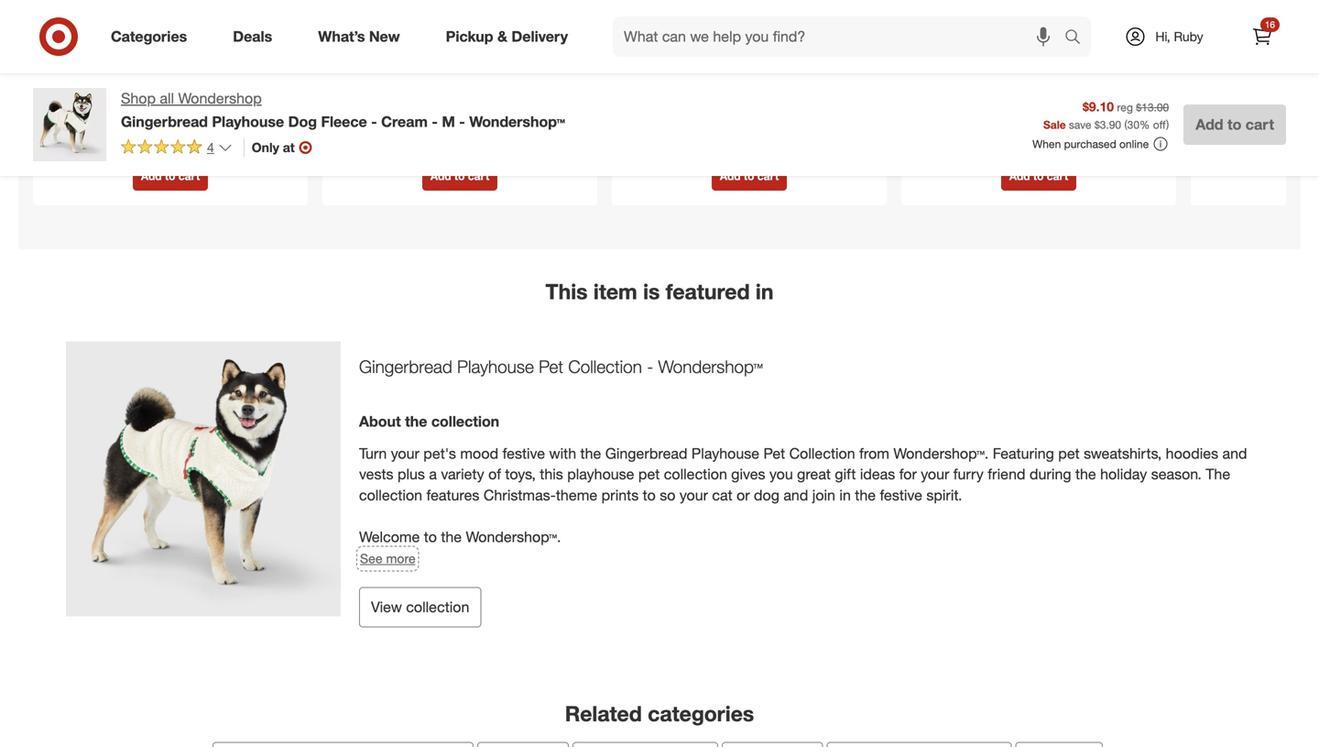 Task type: locate. For each thing, give the bounding box(es) containing it.
playhouse up about the collection
[[457, 356, 534, 377]]

0 vertical spatial your
[[391, 444, 420, 462]]

cream
[[381, 113, 428, 130]]

in inside turn your pet's mood festive with the gingerbread playhouse pet collection from wondershop™. featuring pet sweatshirts, hoodies and vests plus a variety of toys, this playhouse pet collection gives you great gift ideas for your furry friend during the holiday season. the collection features christmas-theme prints to so your cat or dog and join in the festive spirit.
[[840, 486, 851, 504]]

mood
[[460, 444, 499, 462]]

2 horizontal spatial your
[[921, 465, 950, 483]]

-
[[149, 46, 155, 64], [371, 113, 377, 130], [432, 113, 438, 130], [459, 113, 465, 130], [164, 115, 169, 131], [458, 115, 463, 131], [1037, 115, 1042, 131], [647, 356, 654, 377]]

search button
[[1057, 16, 1101, 60]]

0 vertical spatial dog
[[264, 25, 291, 43]]

1 horizontal spatial wondershop™.
[[894, 444, 989, 462]]

pickup
[[446, 28, 494, 45]]

season.
[[1152, 465, 1202, 483]]

$
[[1095, 118, 1101, 131]]

all
[[160, 89, 174, 107]]

0 vertical spatial and
[[235, 25, 260, 43]]

collection up great
[[790, 444, 856, 462]]

2 vertical spatial wondershop™
[[659, 356, 764, 377]]

new
[[369, 28, 400, 45]]

sale inside $9.10 reg $13.00 sale save $ 3.90 ( 30 % off )
[[1044, 118, 1067, 131]]

in
[[756, 279, 774, 304], [840, 486, 851, 504]]

spirit.
[[927, 486, 963, 504]]

your up spirit. at the right bottom of page
[[921, 465, 950, 483]]

wondershop™.
[[894, 444, 989, 462], [466, 528, 561, 546]]

of
[[489, 465, 501, 483]]

to
[[1228, 115, 1242, 133], [165, 169, 175, 183], [455, 169, 465, 183], [744, 169, 755, 183], [1034, 169, 1044, 183], [643, 486, 656, 504], [424, 528, 437, 546]]

1 horizontal spatial your
[[680, 486, 708, 504]]

wondershop™. down christmas- on the bottom left
[[466, 528, 561, 546]]

16 link
[[1243, 16, 1283, 57]]

collection up mood
[[432, 412, 500, 430]]

add to cart button for $9.10 - $10.50
[[133, 161, 208, 191]]

sale up when
[[1044, 118, 1067, 131]]

festive down for
[[880, 486, 923, 504]]

$10.50
[[173, 115, 211, 131], [995, 115, 1033, 131]]

0 horizontal spatial pet
[[639, 465, 660, 483]]

the right about
[[405, 412, 427, 430]]

1 horizontal spatial and
[[784, 486, 809, 504]]

sale inside $9.10 - $10.50 sale
[[158, 131, 183, 147]]

about
[[359, 412, 401, 430]]

0 horizontal spatial wondershop™
[[159, 46, 250, 64]]

0 vertical spatial festive
[[503, 444, 545, 462]]

1 horizontal spatial in
[[840, 486, 851, 504]]

- inside $9.10 - $10.50 sale
[[164, 115, 169, 131]]

1 vertical spatial festive
[[880, 486, 923, 504]]

pet
[[539, 356, 564, 377], [764, 444, 786, 462]]

hoodies
[[1167, 444, 1219, 462]]

the down ideas
[[855, 486, 876, 504]]

1 vertical spatial in
[[840, 486, 851, 504]]

1 vertical spatial collection
[[790, 444, 856, 462]]

add to cart for $10.50 - $11.90
[[1010, 169, 1069, 183]]

to inside turn your pet's mood festive with the gingerbread playhouse pet collection from wondershop™. featuring pet sweatshirts, hoodies and vests plus a variety of toys, this playhouse pet collection gives you great gift ideas for your furry friend during the holiday season. the collection features christmas-theme prints to so your cat or dog and join in the festive spirit.
[[643, 486, 656, 504]]

0 vertical spatial wondershop™.
[[894, 444, 989, 462]]

welcome to the wondershop™.
[[359, 528, 561, 546]]

festive up toys,
[[503, 444, 545, 462]]

pet down this
[[539, 356, 564, 377]]

gingerbread playhouse red gold sequin reindeer cat and dog sweater - wondershop™ image
[[1203, 0, 1320, 20]]

dog right "cat"
[[264, 25, 291, 43]]

m
[[442, 113, 455, 130]]

wondershop™. up furry
[[894, 444, 989, 462]]

1 horizontal spatial $10.50
[[995, 115, 1033, 131]]

0 vertical spatial wondershop™
[[159, 46, 250, 64]]

0 vertical spatial pet
[[1059, 444, 1080, 462]]

What can we help you find? suggestions appear below search field
[[613, 16, 1070, 57]]

only
[[252, 139, 279, 155]]

0 horizontal spatial your
[[391, 444, 420, 462]]

a
[[429, 465, 437, 483]]

gingerbread playhouse green with trees cat and dog hoodie - wondershop™ image
[[623, 0, 876, 20]]

sale for $9.10 - $10.50 sale
[[158, 131, 183, 147]]

$9.10 down "shop" at top
[[130, 115, 161, 131]]

1 $10.50 from the left
[[173, 115, 211, 131]]

dog inside gingerbread playhouse cat and dog sweater - wondershop™
[[264, 25, 291, 43]]

1 horizontal spatial $9.10
[[1083, 99, 1115, 115]]

playhouse inside shop all wondershop gingerbread playhouse dog fleece - cream - m - wondershop™
[[212, 113, 284, 130]]

cart for $9.10 - $10.50
[[179, 169, 200, 183]]

the up playhouse
[[581, 444, 602, 462]]

view
[[371, 598, 402, 616]]

cart for $9.10
[[1246, 115, 1275, 133]]

cat
[[713, 486, 733, 504]]

&
[[498, 28, 508, 45]]

0 horizontal spatial and
[[235, 25, 260, 43]]

1 vertical spatial wondershop™
[[470, 113, 565, 130]]

1 horizontal spatial pet
[[764, 444, 786, 462]]

playhouse up gives
[[692, 444, 760, 462]]

$9.10
[[1083, 99, 1115, 115], [130, 115, 161, 131]]

online
[[1120, 137, 1150, 151]]

toys,
[[505, 465, 536, 483]]

furry
[[954, 465, 984, 483]]

in right featured
[[756, 279, 774, 304]]

gingerbread up so
[[606, 444, 688, 462]]

2 $10.50 from the left
[[995, 115, 1033, 131]]

1 horizontal spatial wondershop™
[[470, 113, 565, 130]]

1 horizontal spatial festive
[[880, 486, 923, 504]]

and
[[235, 25, 260, 43], [1223, 444, 1248, 462], [784, 486, 809, 504]]

and up the
[[1223, 444, 1248, 462]]

dog up at at the left of page
[[288, 113, 317, 130]]

wondershop™ inside shop all wondershop gingerbread playhouse dog fleece - cream - m - wondershop™
[[470, 113, 565, 130]]

your right so
[[680, 486, 708, 504]]

wondershop
[[178, 89, 262, 107]]

)
[[1167, 118, 1170, 131]]

$9.10 inside $9.10 - $10.50 sale
[[130, 115, 161, 131]]

1 vertical spatial your
[[921, 465, 950, 483]]

playhouse down gingerbread playhouse cat and dog sweater - wondershop™ image
[[136, 25, 204, 43]]

$9.10 inside $9.10 reg $13.00 sale save $ 3.90 ( 30 % off )
[[1083, 99, 1115, 115]]

1 vertical spatial pet
[[764, 444, 786, 462]]

wondershop™. inside turn your pet's mood festive with the gingerbread playhouse pet collection from wondershop™. featuring pet sweatshirts, hoodies and vests plus a variety of toys, this playhouse pet collection gives you great gift ideas for your furry friend during the holiday season. the collection features christmas-theme prints to so your cat or dog and join in the festive spirit.
[[894, 444, 989, 462]]

welcome
[[359, 528, 420, 546]]

with
[[549, 444, 577, 462]]

collection down vests
[[359, 486, 423, 504]]

0 horizontal spatial $10.50
[[173, 115, 211, 131]]

$10.50 up when
[[995, 115, 1033, 131]]

playhouse inside turn your pet's mood festive with the gingerbread playhouse pet collection from wondershop™. featuring pet sweatshirts, hoodies and vests plus a variety of toys, this playhouse pet collection gives you great gift ideas for your furry friend during the holiday season. the collection features christmas-theme prints to so your cat or dog and join in the festive spirit.
[[692, 444, 760, 462]]

gingerbread inside gingerbread playhouse cat and dog sweater - wondershop™
[[50, 25, 132, 43]]

in down "gift"
[[840, 486, 851, 504]]

join
[[813, 486, 836, 504]]

gingerbread down all
[[121, 113, 208, 130]]

1 vertical spatial and
[[1223, 444, 1248, 462]]

for
[[900, 465, 917, 483]]

gingerbread playhouse cat and dog sweater - wondershop™
[[50, 25, 291, 64]]

sale for $9.10 reg $13.00 sale save $ 3.90 ( 30 % off )
[[1044, 118, 1067, 131]]

30
[[1128, 118, 1140, 131]]

gingerbread
[[50, 25, 132, 43], [121, 113, 208, 130], [359, 356, 453, 377], [606, 444, 688, 462]]

so
[[660, 486, 676, 504]]

wondershop™ down featured
[[659, 356, 764, 377]]

wondershop™ inside gingerbread playhouse cat and dog sweater - wondershop™
[[159, 46, 250, 64]]

gingerbread up sweater
[[50, 25, 132, 43]]

4 link
[[121, 138, 233, 159]]

pet inside turn your pet's mood festive with the gingerbread playhouse pet collection from wondershop™. featuring pet sweatshirts, hoodies and vests plus a variety of toys, this playhouse pet collection gives you great gift ideas for your furry friend during the holiday season. the collection features christmas-theme prints to so your cat or dog and join in the festive spirit.
[[764, 444, 786, 462]]

or
[[737, 486, 750, 504]]

fleece
[[321, 113, 367, 130]]

23
[[772, 53, 784, 67]]

$9.10 for -
[[130, 115, 161, 131]]

this item is featured in
[[546, 279, 774, 304]]

$10.50 inside "$10.50 - $11.90 sale"
[[995, 115, 1033, 131]]

sale inside "$10.50 - $11.90 sale"
[[1027, 131, 1052, 147]]

add to cart for $9.10 - $10.50
[[141, 169, 200, 183]]

wondershop™ right m
[[470, 113, 565, 130]]

collection up cat
[[664, 465, 728, 483]]

featuring
[[993, 444, 1055, 462]]

what's
[[318, 28, 365, 45]]

pet up so
[[639, 465, 660, 483]]

1 vertical spatial wondershop™.
[[466, 528, 561, 546]]

your
[[391, 444, 420, 462], [921, 465, 950, 483], [680, 486, 708, 504]]

1 horizontal spatial collection
[[790, 444, 856, 462]]

0 vertical spatial collection
[[569, 356, 642, 377]]

and down you
[[784, 486, 809, 504]]

1 vertical spatial pet
[[639, 465, 660, 483]]

at
[[283, 139, 295, 155]]

pet up you
[[764, 444, 786, 462]]

your up plus
[[391, 444, 420, 462]]

0 horizontal spatial pet
[[539, 356, 564, 377]]

pet
[[1059, 444, 1080, 462], [639, 465, 660, 483]]

$11.90
[[1045, 115, 1084, 131]]

cart
[[1246, 115, 1275, 133], [179, 169, 200, 183], [468, 169, 490, 183], [758, 169, 779, 183], [1047, 169, 1069, 183]]

wondershop™ down "cat"
[[159, 46, 250, 64]]

sale down all
[[158, 131, 183, 147]]

this
[[546, 279, 588, 304]]

the
[[1206, 465, 1231, 483]]

0 horizontal spatial in
[[756, 279, 774, 304]]

when
[[1033, 137, 1062, 151]]

pet up during
[[1059, 444, 1080, 462]]

16
[[1266, 19, 1276, 30]]

add to cart button
[[1184, 104, 1287, 145], [133, 161, 208, 191], [422, 161, 498, 191], [712, 161, 788, 191], [1002, 161, 1077, 191]]

playhouse
[[568, 465, 635, 483]]

$9.10 up $
[[1083, 99, 1115, 115]]

wondershop™
[[159, 46, 250, 64], [470, 113, 565, 130], [659, 356, 764, 377]]

1 vertical spatial dog
[[288, 113, 317, 130]]

sale left save
[[1027, 131, 1052, 147]]

hi, ruby
[[1156, 28, 1204, 44]]

0 horizontal spatial $9.10
[[130, 115, 161, 131]]

playhouse up only
[[212, 113, 284, 130]]

and right "cat"
[[235, 25, 260, 43]]

$10.50 up 4 link
[[173, 115, 211, 131]]

collection
[[432, 412, 500, 430], [664, 465, 728, 483], [359, 486, 423, 504], [406, 598, 470, 616]]

image of gingerbread playhouse dog fleece - cream - m - wondershop™ image
[[33, 88, 106, 161]]

related
[[565, 701, 642, 726]]

0 vertical spatial in
[[756, 279, 774, 304]]

0 horizontal spatial festive
[[503, 444, 545, 462]]

collection down the item
[[569, 356, 642, 377]]



Task type: describe. For each thing, give the bounding box(es) containing it.
- inside gingerbread playhouse cat and dog sweater - wondershop™
[[149, 46, 155, 64]]

the down features
[[441, 528, 462, 546]]

3.90
[[1101, 118, 1122, 131]]

cat
[[208, 25, 231, 43]]

$7.00 - $8.40
[[423, 115, 497, 131]]

what's new link
[[303, 16, 423, 57]]

pet's
[[424, 444, 456, 462]]

ideas
[[861, 465, 896, 483]]

see more
[[360, 550, 416, 567]]

gift
[[835, 465, 856, 483]]

ruby
[[1175, 28, 1204, 44]]

$10.50 - $11.90 sale
[[995, 115, 1084, 147]]

sweater
[[91, 46, 145, 64]]

8
[[1065, 53, 1071, 67]]

during
[[1030, 465, 1072, 483]]

great
[[798, 465, 831, 483]]

featured
[[666, 279, 750, 304]]

%
[[1140, 118, 1151, 131]]

friend
[[988, 465, 1026, 483]]

4
[[207, 139, 214, 155]]

this
[[540, 465, 563, 483]]

2 horizontal spatial wondershop™
[[659, 356, 764, 377]]

add for $10.50 - $11.90
[[1010, 169, 1031, 183]]

add for $9.10
[[1196, 115, 1224, 133]]

item
[[594, 279, 638, 304]]

deals
[[233, 28, 272, 45]]

add to cart button for $9.10
[[1184, 104, 1287, 145]]

gingerbread playhouse pet collection - wondershop™
[[359, 356, 764, 377]]

$9.10 for reg
[[1083, 99, 1115, 115]]

what's new
[[318, 28, 400, 45]]

save
[[1070, 118, 1092, 131]]

0 horizontal spatial collection
[[569, 356, 642, 377]]

from
[[860, 444, 890, 462]]

gingerbread inside shop all wondershop gingerbread playhouse dog fleece - cream - m - wondershop™
[[121, 113, 208, 130]]

about the collection
[[359, 412, 500, 430]]

off
[[1154, 118, 1167, 131]]

(
[[1125, 118, 1128, 131]]

add for $9.10 - $10.50
[[141, 169, 162, 183]]

variety
[[441, 465, 485, 483]]

search
[[1057, 29, 1101, 47]]

pickup & delivery link
[[430, 16, 591, 57]]

gives
[[732, 465, 766, 483]]

see
[[360, 550, 383, 567]]

$7.00
[[423, 115, 454, 131]]

2 vertical spatial your
[[680, 486, 708, 504]]

collection right 'view'
[[406, 598, 470, 616]]

cart for $10.50 - $11.90
[[1047, 169, 1069, 183]]

deals link
[[217, 16, 295, 57]]

vests
[[359, 465, 394, 483]]

gingerbread playhouse cat and dog sweater - wondershop™ image
[[44, 0, 297, 20]]

0 horizontal spatial wondershop™.
[[466, 528, 561, 546]]

the right during
[[1076, 465, 1097, 483]]

view collection
[[371, 598, 470, 616]]

1 horizontal spatial pet
[[1059, 444, 1080, 462]]

categories
[[111, 28, 187, 45]]

pickup & delivery
[[446, 28, 568, 45]]

$13.00
[[1137, 100, 1170, 114]]

when purchased online
[[1033, 137, 1150, 151]]

only at
[[252, 139, 295, 155]]

shop all wondershop gingerbread playhouse dog fleece - cream - m - wondershop™
[[121, 89, 565, 130]]

add to cart button for $10.50 - $11.90
[[1002, 161, 1077, 191]]

gingerbread inside turn your pet's mood festive with the gingerbread playhouse pet collection from wondershop™. featuring pet sweatshirts, hoodies and vests plus a variety of toys, this playhouse pet collection gives you great gift ideas for your furry friend during the holiday season. the collection features christmas-theme prints to so your cat or dog and join in the festive spirit.
[[606, 444, 688, 462]]

$9.10 - $10.50 sale
[[130, 115, 211, 147]]

2 horizontal spatial and
[[1223, 444, 1248, 462]]

sale for $10.50 - $11.90 sale
[[1027, 131, 1052, 147]]

purchased
[[1065, 137, 1117, 151]]

dog inside shop all wondershop gingerbread playhouse dog fleece - cream - m - wondershop™
[[288, 113, 317, 130]]

related categories
[[565, 701, 755, 726]]

and inside gingerbread playhouse cat and dog sweater - wondershop™
[[235, 25, 260, 43]]

holiday
[[1101, 465, 1148, 483]]

add to cart for $9.10
[[1196, 115, 1275, 133]]

you
[[770, 465, 794, 483]]

$8.40
[[466, 115, 497, 131]]

collection inside turn your pet's mood festive with the gingerbread playhouse pet collection from wondershop™. featuring pet sweatshirts, hoodies and vests plus a variety of toys, this playhouse pet collection gives you great gift ideas for your furry friend during the holiday season. the collection features christmas-theme prints to so your cat or dog and join in the festive spirit.
[[790, 444, 856, 462]]

$10.50 inside $9.10 - $10.50 sale
[[173, 115, 211, 131]]

shop
[[121, 89, 156, 107]]

categories link
[[95, 16, 210, 57]]

gingerbread up about the collection
[[359, 356, 453, 377]]

turn your pet's mood festive with the gingerbread playhouse pet collection from wondershop™. featuring pet sweatshirts, hoodies and vests plus a variety of toys, this playhouse pet collection gives you great gift ideas for your furry friend during the holiday season. the collection features christmas-theme prints to so your cat or dog and join in the festive spirit.
[[359, 444, 1248, 504]]

turn
[[359, 444, 387, 462]]

2 vertical spatial and
[[784, 486, 809, 504]]

more
[[386, 550, 416, 567]]

0 vertical spatial pet
[[539, 356, 564, 377]]

christmas-
[[484, 486, 556, 504]]

dog
[[754, 486, 780, 504]]

$9.10 reg $13.00 sale save $ 3.90 ( 30 % off )
[[1044, 99, 1170, 131]]

hi,
[[1156, 28, 1171, 44]]

delivery
[[512, 28, 568, 45]]

is
[[644, 279, 660, 304]]

playhouse inside gingerbread playhouse cat and dog sweater - wondershop™
[[136, 25, 204, 43]]

features
[[427, 486, 480, 504]]

prints
[[602, 486, 639, 504]]

reg
[[1118, 100, 1134, 114]]

- inside "$10.50 - $11.90 sale"
[[1037, 115, 1042, 131]]

gingerbread playhouse blue with stripes cat and dog fleece vest - wondershop™ image
[[913, 0, 1166, 20]]

sweatshirts,
[[1084, 444, 1162, 462]]



Task type: vqa. For each thing, say whether or not it's contained in the screenshot.
shop
yes



